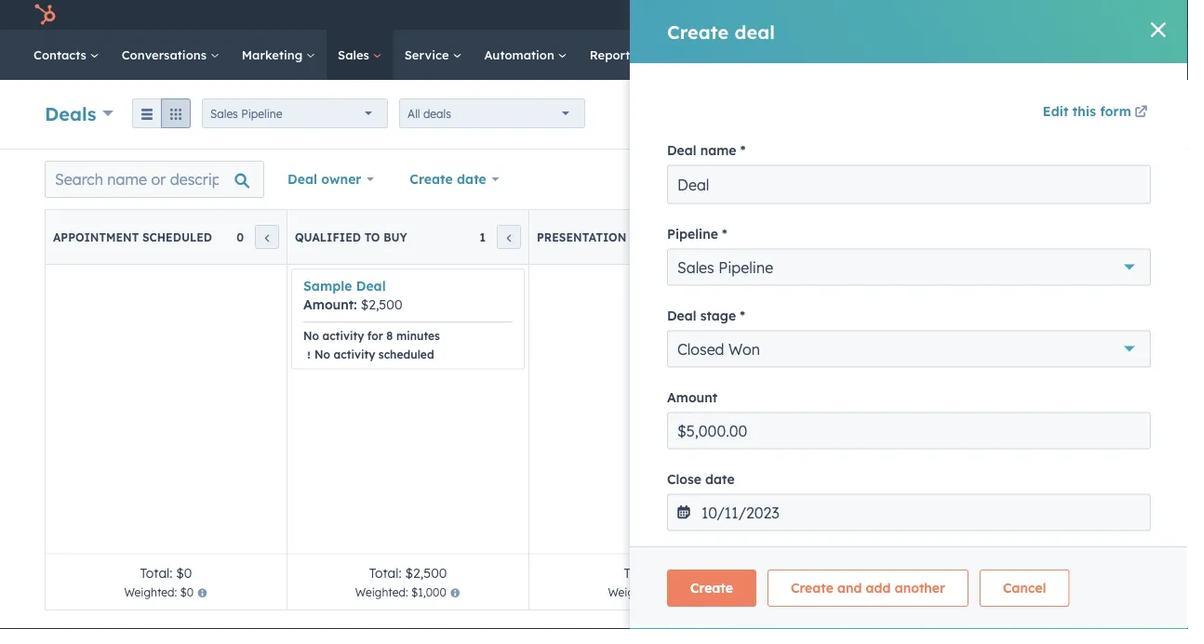 Task type: vqa. For each thing, say whether or not it's contained in the screenshot.
create for Create deal
yes



Task type: describe. For each thing, give the bounding box(es) containing it.
weighted: $0 for presentation
[[608, 586, 678, 600]]

deals button
[[45, 100, 114, 127]]

search button
[[1136, 39, 1171, 71]]

sample
[[303, 278, 352, 294]]

no for no activity scheduled
[[314, 348, 330, 361]]

conversations link
[[110, 30, 231, 80]]

sales link
[[327, 30, 393, 80]]

deal
[[1105, 107, 1128, 121]]

Search name or description search field
[[45, 161, 264, 198]]

1 horizontal spatial scheduled
[[378, 348, 434, 361]]

all deals button
[[399, 99, 585, 128]]

total: for presentation
[[624, 565, 656, 582]]

no activity scheduled
[[314, 348, 434, 361]]

scheduled for presentation scheduled
[[630, 230, 700, 244]]

qualified
[[295, 230, 361, 244]]

deal owner button
[[275, 161, 386, 198]]

appointment
[[53, 230, 139, 244]]

help image
[[954, 8, 971, 25]]

deal owner
[[287, 171, 361, 187]]

scheduled for appointment scheduled
[[142, 230, 212, 244]]

notifications image
[[1025, 8, 1042, 25]]

weighted: for presentation
[[608, 586, 661, 600]]

pipeline
[[241, 107, 282, 120]]

0 for presentation scheduled
[[720, 230, 728, 244]]

self made button
[[1049, 0, 1166, 30]]

automation link
[[473, 30, 578, 80]]

sales pipeline button
[[202, 99, 388, 128]]

minutes
[[396, 329, 440, 343]]

buy
[[383, 230, 407, 244]]

all deals
[[408, 107, 451, 120]]

amount
[[303, 297, 354, 313]]

no activity for 8 minutes
[[303, 329, 440, 343]]

advanced filters (0) button
[[682, 161, 854, 198]]

Search HubSpot search field
[[927, 39, 1155, 71]]

settings link
[[979, 0, 1018, 30]]

$2,500 inside sample deal amount : $2,500
[[361, 297, 402, 313]]

create for create date
[[410, 171, 453, 187]]

total: $0 for presentation
[[624, 565, 676, 582]]

calling icon image
[[879, 9, 896, 26]]

marketplaces button
[[908, 0, 947, 30]]

create for create deal
[[1067, 107, 1102, 121]]

marketing
[[242, 47, 306, 62]]

upgrade image
[[783, 8, 800, 25]]

marketplaces image
[[919, 8, 936, 25]]

qualified to buy
[[295, 230, 407, 244]]

create deal
[[1067, 107, 1128, 121]]

4 weighted: from the left
[[850, 586, 903, 600]]

weighted: for qualified
[[355, 586, 408, 600]]

deals
[[45, 102, 96, 125]]

advanced filters (0)
[[714, 171, 842, 187]]

sales pipeline
[[210, 107, 282, 120]]

weighted: $0 for appointment
[[124, 586, 194, 600]]

1 vertical spatial $2,500
[[405, 565, 447, 582]]

3 weighted: $0 from the left
[[850, 586, 919, 600]]



Task type: locate. For each thing, give the bounding box(es) containing it.
4 total: from the left
[[866, 565, 898, 582]]

0 horizontal spatial 0
[[236, 230, 244, 244]]

0 vertical spatial no
[[303, 329, 319, 343]]

create left deal
[[1067, 107, 1102, 121]]

create inside popup button
[[410, 171, 453, 187]]

0 horizontal spatial create
[[410, 171, 453, 187]]

activity for for
[[322, 329, 364, 343]]

to
[[364, 230, 380, 244]]

presentation
[[537, 230, 627, 244]]

group inside 'deals' banner
[[132, 99, 191, 128]]

1 vertical spatial no
[[314, 348, 330, 361]]

service link
[[393, 30, 473, 80]]

upgrade
[[804, 9, 856, 24]]

automation
[[484, 47, 558, 62]]

no for no activity for 8 minutes
[[303, 329, 319, 343]]

0 down "advanced"
[[720, 230, 728, 244]]

sample deal amount : $2,500
[[303, 278, 402, 313]]

deal
[[287, 171, 317, 187], [356, 278, 386, 294]]

contacts link
[[22, 30, 110, 80]]

0 horizontal spatial weighted: $0
[[124, 586, 194, 600]]

for
[[367, 329, 383, 343]]

reporting
[[590, 47, 653, 62]]

1 vertical spatial activity
[[334, 348, 375, 361]]

sales
[[338, 47, 373, 62], [210, 107, 238, 120]]

create date button
[[397, 161, 511, 198]]

help button
[[947, 0, 979, 30]]

0 horizontal spatial total: $0
[[140, 565, 192, 582]]

0 horizontal spatial scheduled
[[142, 230, 212, 244]]

marketing link
[[231, 30, 327, 80]]

1 total: $0 from the left
[[140, 565, 192, 582]]

1 vertical spatial deal
[[356, 278, 386, 294]]

0 horizontal spatial sales
[[210, 107, 238, 120]]

weighted:
[[124, 586, 177, 600], [355, 586, 408, 600], [608, 586, 661, 600], [850, 586, 903, 600]]

total: for appointment
[[140, 565, 173, 582]]

self
[[1081, 7, 1102, 22]]

conversations
[[122, 47, 210, 62]]

1 horizontal spatial deal
[[356, 278, 386, 294]]

1 weighted: from the left
[[124, 586, 177, 600]]

2 horizontal spatial total: $0
[[866, 565, 918, 582]]

2 weighted: from the left
[[355, 586, 408, 600]]

$2,500 right :
[[361, 297, 402, 313]]

settings image
[[990, 8, 1006, 25]]

1 horizontal spatial 0
[[720, 230, 728, 244]]

1
[[480, 230, 486, 244]]

$1,000
[[411, 586, 446, 600]]

sales for sales pipeline
[[210, 107, 238, 120]]

2 weighted: $0 from the left
[[608, 586, 678, 600]]

2 horizontal spatial scheduled
[[630, 230, 700, 244]]

:
[[354, 297, 357, 313]]

ruby anderson image
[[1060, 7, 1077, 23]]

1 total: from the left
[[140, 565, 173, 582]]

1 0 from the left
[[236, 230, 244, 244]]

sales left pipeline
[[210, 107, 238, 120]]

hubspot image
[[33, 4, 56, 26]]

deal up :
[[356, 278, 386, 294]]

scheduled down minutes
[[378, 348, 434, 361]]

3 total: $0 from the left
[[866, 565, 918, 582]]

date
[[457, 171, 486, 187]]

2 total: from the left
[[369, 565, 402, 582]]

weighted: $1,000
[[355, 586, 446, 600]]

1 horizontal spatial create
[[1067, 107, 1102, 121]]

advanced
[[714, 171, 778, 187]]

service
[[404, 47, 453, 62]]

activity for scheduled
[[334, 348, 375, 361]]

reporting link
[[578, 30, 673, 80]]

sales inside popup button
[[210, 107, 238, 120]]

0 vertical spatial deal
[[287, 171, 317, 187]]

made
[[1106, 7, 1138, 22]]

0 left qualified
[[236, 230, 244, 244]]

total: $2,500
[[369, 565, 447, 582]]

weighted: for appointment
[[124, 586, 177, 600]]

deal inside sample deal amount : $2,500
[[356, 278, 386, 294]]

1 horizontal spatial $2,500
[[405, 565, 447, 582]]

contacts
[[33, 47, 90, 62]]

no
[[303, 329, 319, 343], [314, 348, 330, 361]]

menu
[[772, 0, 1166, 37]]

deal left owner
[[287, 171, 317, 187]]

notifications button
[[1018, 0, 1049, 30]]

8
[[386, 329, 393, 343]]

1 horizontal spatial weighted: $0
[[608, 586, 678, 600]]

create left date
[[410, 171, 453, 187]]

scheduled
[[142, 230, 212, 244], [630, 230, 700, 244], [378, 348, 434, 361]]

1 vertical spatial create
[[410, 171, 453, 187]]

all
[[408, 107, 420, 120]]

activity left for on the bottom left of page
[[322, 329, 364, 343]]

total: for qualified
[[369, 565, 402, 582]]

2 horizontal spatial weighted: $0
[[850, 586, 919, 600]]

activity down no activity for 8 minutes
[[334, 348, 375, 361]]

0 horizontal spatial $2,500
[[361, 297, 402, 313]]

$2,500
[[361, 297, 402, 313], [405, 565, 447, 582]]

3 weighted: from the left
[[608, 586, 661, 600]]

create deal button
[[1051, 100, 1143, 129]]

sample deal link
[[303, 278, 386, 294]]

0 horizontal spatial deal
[[287, 171, 317, 187]]

$0
[[176, 565, 192, 582], [660, 565, 676, 582], [902, 565, 918, 582], [180, 586, 194, 600], [664, 586, 678, 600], [906, 586, 919, 600]]

search image
[[1145, 47, 1162, 63]]

3 total: from the left
[[624, 565, 656, 582]]

create date
[[410, 171, 486, 187]]

1 weighted: $0 from the left
[[124, 586, 194, 600]]

deals
[[423, 107, 451, 120]]

group
[[132, 99, 191, 128]]

scheduled down search name or description search field
[[142, 230, 212, 244]]

total: $0 for appointment
[[140, 565, 192, 582]]

scheduled right presentation
[[630, 230, 700, 244]]

total:
[[140, 565, 173, 582], [369, 565, 402, 582], [624, 565, 656, 582], [866, 565, 898, 582]]

2 0 from the left
[[720, 230, 728, 244]]

0 vertical spatial sales
[[338, 47, 373, 62]]

2 total: $0 from the left
[[624, 565, 676, 582]]

self made
[[1081, 7, 1138, 22]]

calling icon button
[[872, 2, 903, 29]]

deal inside popup button
[[287, 171, 317, 187]]

0 vertical spatial activity
[[322, 329, 364, 343]]

owner
[[321, 171, 361, 187]]

(0)
[[824, 171, 842, 187]]

appointment scheduled
[[53, 230, 212, 244]]

0 vertical spatial create
[[1067, 107, 1102, 121]]

0
[[236, 230, 244, 244], [720, 230, 728, 244]]

filters
[[782, 171, 820, 187]]

create
[[1067, 107, 1102, 121], [410, 171, 453, 187]]

presentation scheduled
[[537, 230, 700, 244]]

0 vertical spatial $2,500
[[361, 297, 402, 313]]

total: $0
[[140, 565, 192, 582], [624, 565, 676, 582], [866, 565, 918, 582]]

menu containing self made
[[772, 0, 1166, 37]]

hubspot link
[[22, 4, 70, 26]]

sales for sales
[[338, 47, 373, 62]]

activity
[[322, 329, 364, 343], [334, 348, 375, 361]]

sales left service
[[338, 47, 373, 62]]

1 vertical spatial sales
[[210, 107, 238, 120]]

create inside button
[[1067, 107, 1102, 121]]

deals banner
[[45, 94, 1143, 130]]

$2,500 up $1,000 on the left bottom
[[405, 565, 447, 582]]

1 horizontal spatial total: $0
[[624, 565, 676, 582]]

0 for appointment scheduled
[[236, 230, 244, 244]]

weighted: $0
[[124, 586, 194, 600], [608, 586, 678, 600], [850, 586, 919, 600]]

1 horizontal spatial sales
[[338, 47, 373, 62]]



